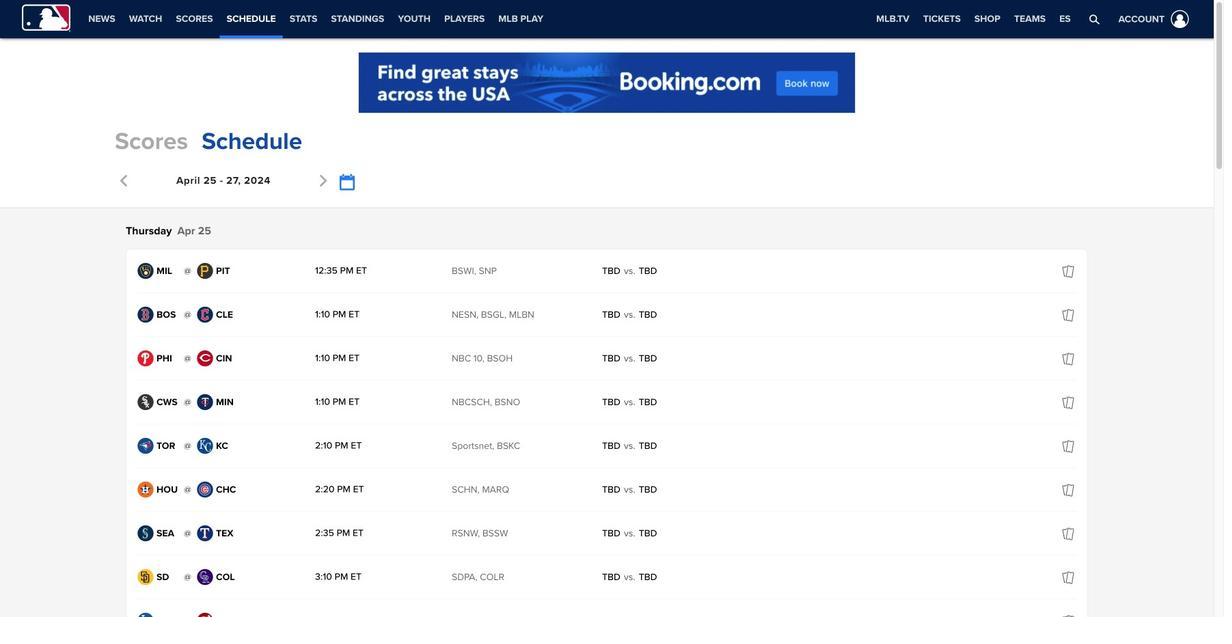 Task type: describe. For each thing, give the bounding box(es) containing it.
phi image
[[137, 350, 154, 367]]

hou image
[[137, 482, 154, 498]]

bos image
[[137, 307, 154, 323]]

0 vertical spatial advertisement element
[[358, 52, 856, 113]]

tertiary navigation element
[[870, 0, 1078, 38]]

kc image
[[197, 438, 213, 454]]

min image
[[197, 394, 213, 411]]

1 secondary navigation element from the left
[[81, 0, 550, 38]]

tor image
[[137, 438, 154, 454]]



Task type: locate. For each thing, give the bounding box(es) containing it.
cle image
[[197, 307, 213, 323]]

1 horizontal spatial advertisement element
[[894, 125, 1099, 159]]

col image
[[197, 569, 213, 586]]

wsh image
[[197, 613, 213, 617]]

mil image
[[137, 263, 154, 279]]

cin image
[[197, 350, 213, 367]]

secondary navigation element
[[81, 0, 550, 38], [550, 0, 665, 38]]

cws image
[[137, 394, 154, 411]]

major league baseball image
[[22, 4, 71, 32]]

chc image
[[197, 482, 213, 498]]

sea image
[[137, 525, 154, 542]]

0 horizontal spatial advertisement element
[[358, 52, 856, 113]]

pit image
[[197, 263, 213, 279]]

1 vertical spatial advertisement element
[[894, 125, 1099, 159]]

sd image
[[137, 569, 154, 586]]

advertisement element
[[358, 52, 856, 113], [894, 125, 1099, 159]]

2 secondary navigation element from the left
[[550, 0, 665, 38]]

top navigation menu bar
[[0, 0, 1214, 38]]

lad image
[[137, 613, 154, 617]]

None text field
[[339, 174, 354, 191]]

tex image
[[197, 525, 213, 542]]



Task type: vqa. For each thing, say whether or not it's contained in the screenshot.
Advertisement "element"
yes



